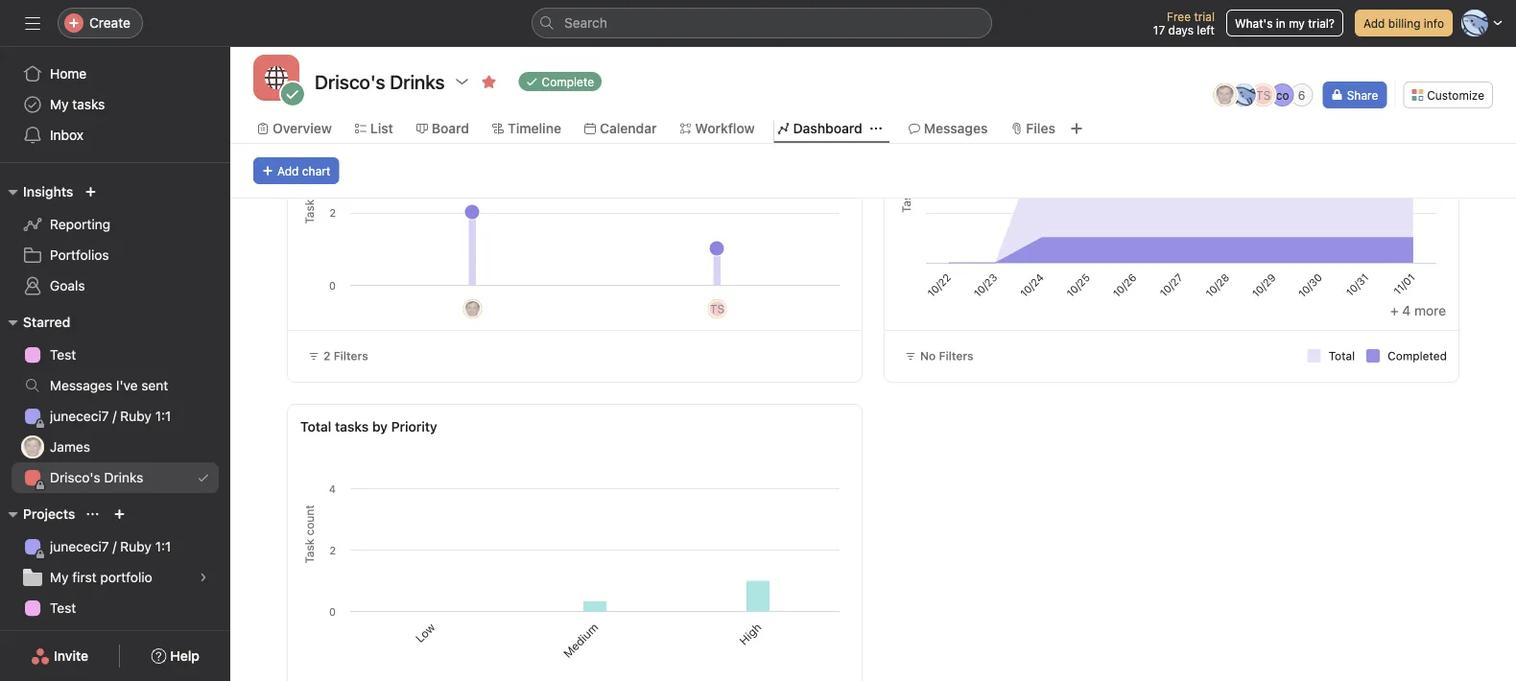 Task type: locate. For each thing, give the bounding box(es) containing it.
6
[[1298, 88, 1306, 102]]

2 ruby from the top
[[120, 539, 152, 555]]

ruby
[[120, 408, 152, 424], [120, 539, 152, 555]]

no
[[920, 349, 936, 363]]

goals link
[[12, 271, 219, 301]]

0 vertical spatial junececi7 / ruby 1:1
[[50, 408, 171, 424]]

1 horizontal spatial ja
[[466, 302, 479, 316]]

create button
[[58, 8, 143, 38]]

0 horizontal spatial tasks
[[72, 96, 105, 112]]

add for add chart
[[277, 164, 299, 178]]

1 vertical spatial test link
[[12, 593, 219, 624]]

see details, my first portfolio image
[[198, 572, 209, 583]]

0 vertical spatial /
[[113, 408, 117, 424]]

1:1 inside starred element
[[155, 408, 171, 424]]

filters inside button
[[334, 349, 368, 363]]

0 horizontal spatial ts
[[710, 302, 725, 316]]

filters inside 'button'
[[939, 349, 974, 363]]

dashboard
[[793, 120, 863, 136]]

messages left i've
[[50, 378, 112, 393]]

filters for no filters
[[939, 349, 974, 363]]

0 horizontal spatial filters
[[334, 349, 368, 363]]

free trial 17 days left
[[1153, 10, 1215, 36]]

timeline link
[[492, 118, 561, 139]]

0 vertical spatial add
[[1364, 16, 1385, 30]]

0 horizontal spatial total
[[300, 419, 331, 435]]

starred
[[23, 314, 70, 330]]

my inside the global element
[[50, 96, 69, 112]]

1:1 inside 'projects' element
[[155, 539, 171, 555]]

total for total
[[1329, 349, 1355, 363]]

share
[[1347, 88, 1378, 102]]

0 vertical spatial tasks
[[72, 96, 105, 112]]

0 vertical spatial test link
[[12, 340, 219, 370]]

board
[[432, 120, 469, 136]]

workflow link
[[680, 118, 755, 139]]

test inside starred element
[[50, 347, 76, 363]]

insights
[[23, 184, 73, 200]]

1 1:1 from the top
[[155, 408, 171, 424]]

1 vertical spatial my
[[50, 570, 69, 585]]

add
[[1364, 16, 1385, 30], [277, 164, 299, 178]]

junececi7 / ruby 1:1 link
[[12, 401, 219, 432], [12, 532, 219, 562]]

1 junececi7 / ruby 1:1 from the top
[[50, 408, 171, 424]]

messages inside "link"
[[50, 378, 112, 393]]

1 vertical spatial messages
[[50, 378, 112, 393]]

tasks left "by priority"
[[335, 419, 369, 435]]

0 vertical spatial total
[[1329, 349, 1355, 363]]

total left completed
[[1329, 349, 1355, 363]]

drisco's drinks
[[315, 70, 445, 93]]

messages i've sent
[[50, 378, 168, 393]]

1 vertical spatial ruby
[[120, 539, 152, 555]]

1 vertical spatial total
[[300, 419, 331, 435]]

1 vertical spatial junececi7 / ruby 1:1 link
[[12, 532, 219, 562]]

sent
[[141, 378, 168, 393]]

my up inbox
[[50, 96, 69, 112]]

more
[[1415, 303, 1446, 319]]

projects element
[[0, 497, 230, 628]]

test
[[50, 347, 76, 363], [50, 600, 76, 616]]

what's in my trial? button
[[1226, 10, 1343, 36]]

invite
[[54, 648, 88, 664]]

total down 2 on the bottom left of the page
[[300, 419, 331, 435]]

0 horizontal spatial add
[[277, 164, 299, 178]]

1 my from the top
[[50, 96, 69, 112]]

my inside 'projects' element
[[50, 570, 69, 585]]

1 filters from the left
[[334, 349, 368, 363]]

1 vertical spatial junececi7
[[50, 539, 109, 555]]

1 ruby from the top
[[120, 408, 152, 424]]

2 my from the top
[[50, 570, 69, 585]]

ruby down i've
[[120, 408, 152, 424]]

1 vertical spatial junececi7 / ruby 1:1
[[50, 539, 171, 555]]

drisco's drinks link
[[12, 463, 219, 493]]

timeline
[[508, 120, 561, 136]]

trial
[[1194, 10, 1215, 23]]

customize button
[[1403, 82, 1493, 108]]

drinks
[[104, 470, 143, 486]]

junececi7 / ruby 1:1 link down messages i've sent
[[12, 401, 219, 432]]

ruby up the portfolio
[[120, 539, 152, 555]]

2 junececi7 / ruby 1:1 from the top
[[50, 539, 171, 555]]

add left the chart
[[277, 164, 299, 178]]

billing
[[1388, 16, 1421, 30]]

2 / from the top
[[113, 539, 117, 555]]

1 horizontal spatial ts
[[1256, 88, 1271, 102]]

my first portfolio
[[50, 570, 152, 585]]

2 filters
[[323, 349, 368, 363]]

messages for messages
[[924, 120, 988, 136]]

test inside 'projects' element
[[50, 600, 76, 616]]

add left billing
[[1364, 16, 1385, 30]]

first
[[72, 570, 97, 585]]

chart
[[302, 164, 330, 178]]

total
[[1329, 349, 1355, 363], [300, 419, 331, 435]]

drisco's
[[50, 470, 100, 486]]

/ down messages i've sent "link"
[[113, 408, 117, 424]]

1 horizontal spatial filters
[[939, 349, 974, 363]]

1:1 up my first portfolio link on the left bottom of page
[[155, 539, 171, 555]]

junececi7 / ruby 1:1 down messages i've sent
[[50, 408, 171, 424]]

test link up messages i've sent
[[12, 340, 219, 370]]

ja
[[1219, 88, 1231, 102], [466, 302, 479, 316], [26, 440, 39, 454]]

my tasks
[[50, 96, 105, 112]]

1 vertical spatial ja
[[466, 302, 479, 316]]

hide sidebar image
[[25, 15, 40, 31]]

0 horizontal spatial messages
[[50, 378, 112, 393]]

0 vertical spatial ruby
[[120, 408, 152, 424]]

ruby inside 'projects' element
[[120, 539, 152, 555]]

/ up my first portfolio link on the left bottom of page
[[113, 539, 117, 555]]

total for total tasks by priority
[[300, 419, 331, 435]]

0 vertical spatial 1:1
[[155, 408, 171, 424]]

1 / from the top
[[113, 408, 117, 424]]

0 vertical spatial ts
[[1256, 88, 1271, 102]]

trial?
[[1308, 16, 1335, 30]]

2 filters from the left
[[939, 349, 974, 363]]

1 junececi7 from the top
[[50, 408, 109, 424]]

junececi7 / ruby 1:1
[[50, 408, 171, 424], [50, 539, 171, 555]]

filters for 2 filters
[[334, 349, 368, 363]]

1 horizontal spatial add
[[1364, 16, 1385, 30]]

1 horizontal spatial total
[[1329, 349, 1355, 363]]

add inside button
[[1364, 16, 1385, 30]]

1:1 for 2nd junececi7 / ruby 1:1 link
[[155, 539, 171, 555]]

test down starred
[[50, 347, 76, 363]]

add chart
[[277, 164, 330, 178]]

0 horizontal spatial ja
[[26, 440, 39, 454]]

0 vertical spatial test
[[50, 347, 76, 363]]

0 vertical spatial junececi7
[[50, 408, 109, 424]]

messages i've sent link
[[12, 370, 219, 401]]

1 vertical spatial add
[[277, 164, 299, 178]]

my
[[50, 96, 69, 112], [50, 570, 69, 585]]

add inside button
[[277, 164, 299, 178]]

show options image
[[454, 74, 470, 89]]

1 vertical spatial ts
[[710, 302, 725, 316]]

what's in my trial?
[[1235, 16, 1335, 30]]

2 test from the top
[[50, 600, 76, 616]]

left
[[1197, 23, 1215, 36]]

1 junececi7 / ruby 1:1 link from the top
[[12, 401, 219, 432]]

junececi7 / ruby 1:1 link up the portfolio
[[12, 532, 219, 562]]

0 vertical spatial junececi7 / ruby 1:1 link
[[12, 401, 219, 432]]

free
[[1167, 10, 1191, 23]]

dashboard link
[[778, 118, 863, 139]]

ts
[[1256, 88, 1271, 102], [710, 302, 725, 316]]

portfolio
[[100, 570, 152, 585]]

junececi7
[[50, 408, 109, 424], [50, 539, 109, 555]]

junececi7 up james
[[50, 408, 109, 424]]

messages left "files" "link"
[[924, 120, 988, 136]]

test down first at the left of page
[[50, 600, 76, 616]]

test link
[[12, 340, 219, 370], [12, 593, 219, 624]]

2 junececi7 / ruby 1:1 link from the top
[[12, 532, 219, 562]]

my left first at the left of page
[[50, 570, 69, 585]]

inbox
[[50, 127, 84, 143]]

+
[[1390, 303, 1399, 319]]

what's
[[1235, 16, 1273, 30]]

junececi7 inside starred element
[[50, 408, 109, 424]]

filters right no on the bottom
[[939, 349, 974, 363]]

0 vertical spatial my
[[50, 96, 69, 112]]

add tab image
[[1069, 121, 1084, 136]]

ts for ja
[[710, 302, 725, 316]]

show options, current sort, top image
[[87, 509, 98, 520]]

search button
[[532, 8, 992, 38]]

1:1 down sent
[[155, 408, 171, 424]]

2 test link from the top
[[12, 593, 219, 624]]

filters
[[334, 349, 368, 363], [939, 349, 974, 363]]

ja inside starred element
[[26, 440, 39, 454]]

starred element
[[0, 305, 230, 497]]

2 horizontal spatial ja
[[1219, 88, 1231, 102]]

overview link
[[257, 118, 332, 139]]

add billing info button
[[1355, 10, 1453, 36]]

1 horizontal spatial messages
[[924, 120, 988, 136]]

1 test from the top
[[50, 347, 76, 363]]

ruby inside starred element
[[120, 408, 152, 424]]

no filters button
[[896, 343, 982, 369]]

my for my first portfolio
[[50, 570, 69, 585]]

total tasks by priority
[[300, 419, 437, 435]]

my first portfolio link
[[12, 562, 219, 593]]

1 vertical spatial 1:1
[[155, 539, 171, 555]]

tasks down 'home'
[[72, 96, 105, 112]]

2 vertical spatial ja
[[26, 440, 39, 454]]

0 vertical spatial messages
[[924, 120, 988, 136]]

messages
[[924, 120, 988, 136], [50, 378, 112, 393]]

2 junececi7 from the top
[[50, 539, 109, 555]]

1:1 for 2nd junececi7 / ruby 1:1 link from the bottom
[[155, 408, 171, 424]]

remove from starred image
[[481, 74, 497, 89]]

filters right 2 on the bottom left of the page
[[334, 349, 368, 363]]

medium
[[561, 621, 601, 661]]

tasks inside 'my tasks' link
[[72, 96, 105, 112]]

days
[[1168, 23, 1194, 36]]

junececi7 / ruby 1:1 up my first portfolio link on the left bottom of page
[[50, 539, 171, 555]]

1 horizontal spatial tasks
[[335, 419, 369, 435]]

test link down the portfolio
[[12, 593, 219, 624]]

junececi7 up first at the left of page
[[50, 539, 109, 555]]

1 vertical spatial test
[[50, 600, 76, 616]]

overview
[[273, 120, 332, 136]]

2 1:1 from the top
[[155, 539, 171, 555]]

1 vertical spatial tasks
[[335, 419, 369, 435]]

1:1
[[155, 408, 171, 424], [155, 539, 171, 555]]

junececi7 / ruby 1:1 inside starred element
[[50, 408, 171, 424]]

projects button
[[0, 503, 75, 526]]

add for add billing info
[[1364, 16, 1385, 30]]

tasks for my
[[72, 96, 105, 112]]

1 test link from the top
[[12, 340, 219, 370]]

no filters
[[920, 349, 974, 363]]

1 vertical spatial /
[[113, 539, 117, 555]]



Task type: describe. For each thing, give the bounding box(es) containing it.
ts for co
[[1256, 88, 1271, 102]]

insights button
[[0, 180, 73, 203]]

in
[[1276, 16, 1286, 30]]

junececi7 inside 'projects' element
[[50, 539, 109, 555]]

2 filters button
[[299, 343, 377, 369]]

board link
[[416, 118, 469, 139]]

co
[[1276, 88, 1289, 102]]

drisco's drinks
[[50, 470, 143, 486]]

high
[[737, 621, 764, 648]]

search list box
[[532, 8, 992, 38]]

complete button
[[510, 68, 610, 95]]

by priority
[[372, 419, 437, 435]]

tab actions image
[[870, 123, 882, 134]]

invite button
[[18, 639, 101, 674]]

17
[[1153, 23, 1165, 36]]

4
[[1402, 303, 1411, 319]]

0 vertical spatial ja
[[1219, 88, 1231, 102]]

goals
[[50, 278, 85, 294]]

customize
[[1427, 88, 1485, 102]]

share button
[[1323, 82, 1387, 108]]

tasks for total
[[335, 419, 369, 435]]

test for 1st test link from the bottom of the page
[[50, 600, 76, 616]]

insights element
[[0, 175, 230, 305]]

my
[[1289, 16, 1305, 30]]

home link
[[12, 59, 219, 89]]

my for my tasks
[[50, 96, 69, 112]]

portfolios link
[[12, 240, 219, 271]]

/ inside 'projects' element
[[113, 539, 117, 555]]

projects
[[23, 506, 75, 522]]

new project or portfolio image
[[114, 509, 125, 520]]

messages for messages i've sent
[[50, 378, 112, 393]]

starred button
[[0, 311, 70, 334]]

/ inside starred element
[[113, 408, 117, 424]]

ra
[[1237, 88, 1252, 102]]

help button
[[138, 639, 212, 674]]

files
[[1026, 120, 1056, 136]]

2
[[323, 349, 331, 363]]

list link
[[355, 118, 393, 139]]

messages link
[[909, 118, 988, 139]]

completed
[[1388, 349, 1447, 363]]

james
[[50, 439, 90, 455]]

home
[[50, 66, 87, 82]]

search
[[564, 15, 607, 31]]

low
[[413, 621, 438, 645]]

new image
[[85, 186, 96, 198]]

help
[[170, 648, 200, 664]]

globe image
[[265, 66, 288, 89]]

teams element
[[0, 628, 230, 681]]

info
[[1424, 16, 1444, 30]]

i've
[[116, 378, 138, 393]]

workflow
[[695, 120, 755, 136]]

files link
[[1011, 118, 1056, 139]]

list
[[370, 120, 393, 136]]

complete
[[542, 75, 594, 88]]

reporting link
[[12, 209, 219, 240]]

reporting
[[50, 216, 110, 232]]

calendar link
[[584, 118, 657, 139]]

calendar
[[600, 120, 657, 136]]

test for 2nd test link from the bottom
[[50, 347, 76, 363]]

global element
[[0, 47, 230, 162]]

add billing info
[[1364, 16, 1444, 30]]

portfolios
[[50, 247, 109, 263]]

inbox link
[[12, 120, 219, 151]]

+ 4 more button
[[1390, 303, 1446, 319]]

create
[[89, 15, 130, 31]]

my tasks link
[[12, 89, 219, 120]]

add chart button
[[253, 157, 339, 184]]

+ 4 more
[[1390, 303, 1446, 319]]

junececi7 / ruby 1:1 inside 'projects' element
[[50, 539, 171, 555]]



Task type: vqa. For each thing, say whether or not it's contained in the screenshot.
Upcoming tasks by assignee this week
no



